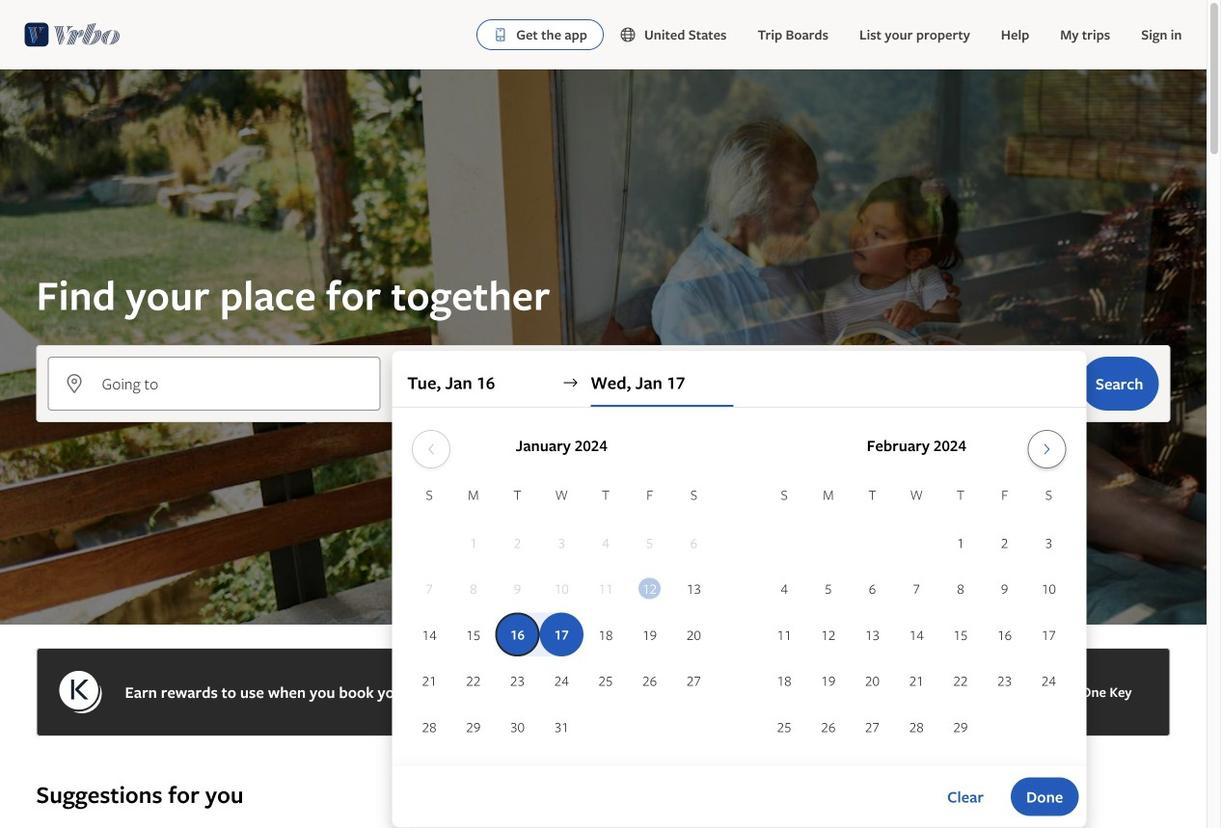Task type: locate. For each thing, give the bounding box(es) containing it.
february 2024 element
[[762, 484, 1071, 751]]

download the app button image
[[493, 27, 509, 42]]

today element
[[639, 578, 661, 600]]

january 2024 element
[[407, 484, 716, 751]]

application
[[407, 423, 1071, 751]]

application inside wizard region
[[407, 423, 1071, 751]]

next month image
[[1036, 442, 1059, 457]]

main content
[[0, 69, 1207, 829]]



Task type: describe. For each thing, give the bounding box(es) containing it.
directional image
[[562, 374, 579, 392]]

recently viewed region
[[25, 749, 1182, 779]]

vrbo logo image
[[25, 19, 120, 50]]

wizard region
[[0, 69, 1207, 828]]

small image
[[619, 26, 644, 43]]

previous month image
[[419, 442, 443, 457]]



Task type: vqa. For each thing, say whether or not it's contained in the screenshot.
February 2024 element
yes



